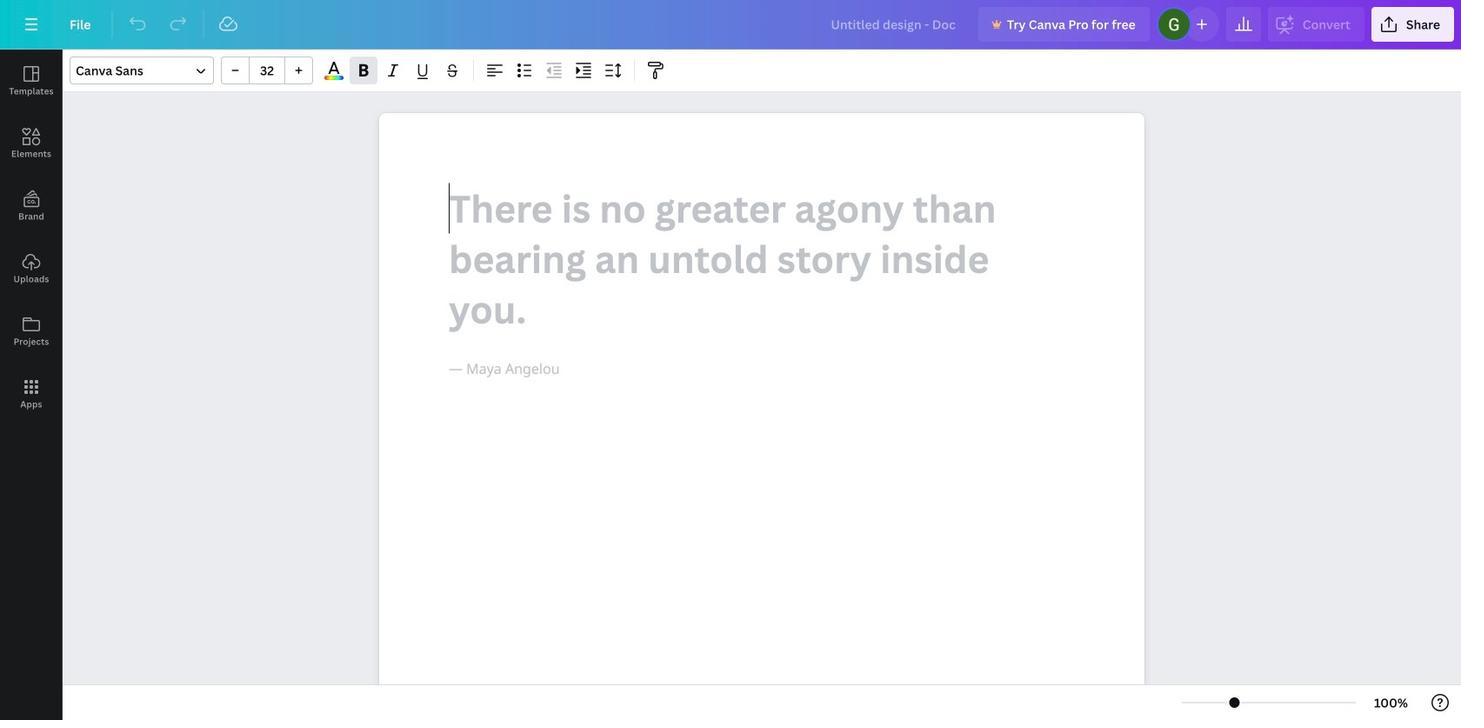 Task type: describe. For each thing, give the bounding box(es) containing it.
main menu bar
[[0, 0, 1461, 50]]

– – number field
[[255, 62, 279, 79]]

Design title text field
[[817, 7, 971, 42]]

Zoom button
[[1363, 689, 1419, 717]]



Task type: vqa. For each thing, say whether or not it's contained in the screenshot.
the Add inside + Add page Button
no



Task type: locate. For each thing, give the bounding box(es) containing it.
group
[[221, 57, 313, 84]]

None text field
[[379, 113, 1145, 720]]

color range image
[[325, 76, 343, 80]]

side panel tab list
[[0, 50, 63, 425]]



